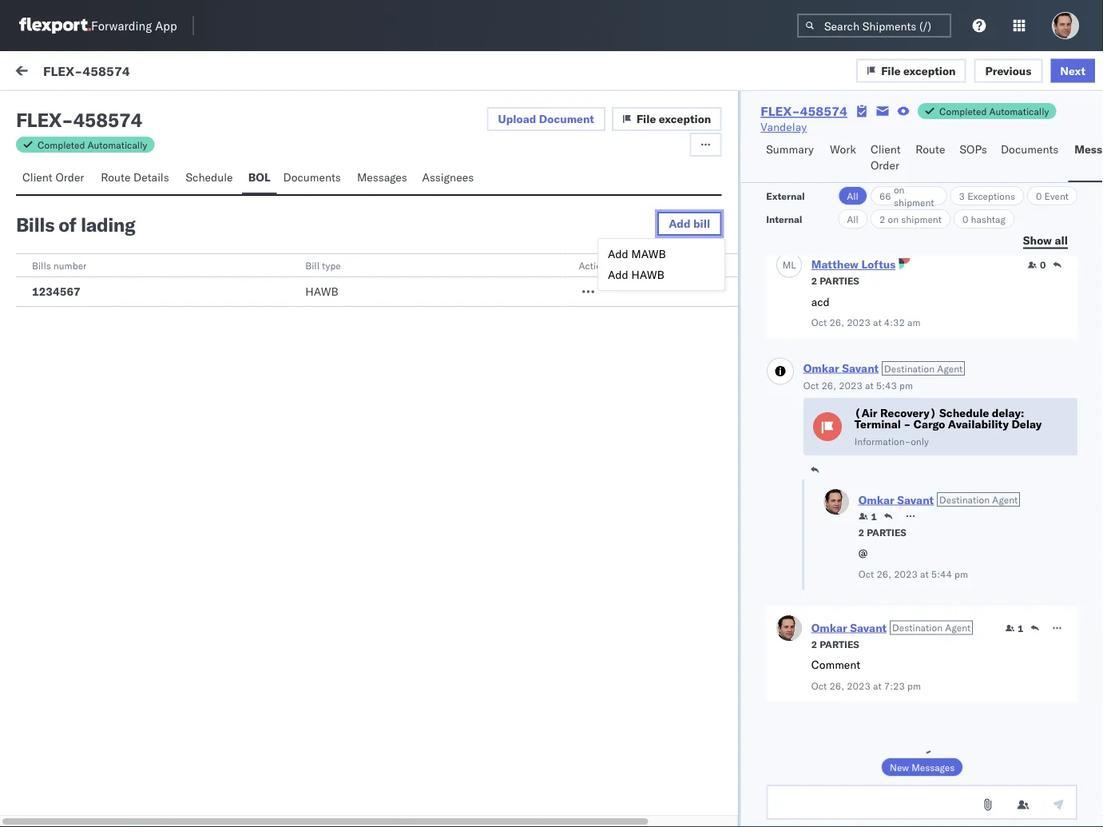 Task type: locate. For each thing, give the bounding box(es) containing it.
parties for comment
[[820, 638, 859, 650]]

0 vertical spatial external
[[26, 101, 68, 115]]

omkar savant button down information-
[[859, 492, 934, 506]]

schedule left delay:
[[939, 406, 989, 420]]

1 omkar savant from the top
[[78, 173, 149, 187]]

(0) inside internal (0) button
[[149, 101, 170, 115]]

parties up comment
[[820, 638, 859, 650]]

1 vertical spatial omkar savant
[[78, 245, 149, 259]]

documents up 0 event
[[1001, 142, 1059, 156]]

flex-458574 up vandelay
[[761, 103, 848, 119]]

3 edt from the top
[[497, 801, 517, 815]]

on down 66
[[888, 213, 899, 225]]

0 left event
[[1037, 190, 1042, 202]]

work right summary button
[[830, 142, 857, 156]]

all button for 2
[[839, 209, 868, 229]]

previous button
[[975, 59, 1043, 83]]

2 parties down 'matthew'
[[811, 275, 859, 287]]

order
[[871, 158, 900, 172], [55, 170, 84, 184]]

file down search shipments (/) text box
[[882, 63, 901, 77]]

0 for hashtag
[[963, 213, 969, 225]]

add for add bill
[[669, 217, 691, 231]]

2023 inside @ oct 26, 2023 at 5:44 pm
[[894, 568, 918, 580]]

0 horizontal spatial automatically
[[88, 139, 147, 151]]

0 vertical spatial agent
[[937, 362, 963, 374]]

a
[[101, 273, 107, 287]]

flex-
[[43, 63, 82, 79], [761, 103, 800, 119], [851, 186, 884, 200], [851, 258, 884, 272], [851, 330, 884, 344], [851, 410, 884, 424], [851, 505, 884, 519], [851, 609, 884, 623], [851, 801, 884, 815]]

2 parties button up @
[[859, 525, 907, 539]]

at inside @ oct 26, 2023 at 5:44 pm
[[920, 568, 929, 580]]

1 horizontal spatial 1 button
[[1005, 622, 1024, 635]]

order inside client order
[[871, 158, 900, 172]]

0 vertical spatial documents
[[1001, 142, 1059, 156]]

resize handle column header for message
[[348, 133, 367, 827]]

bills of lading
[[16, 213, 135, 237]]

1 (0) from the left
[[70, 101, 91, 115]]

agent for comment
[[945, 622, 971, 634]]

2 vertical spatial 2 parties button
[[811, 637, 859, 651]]

1 2023, from the top
[[416, 186, 447, 200]]

0 vertical spatial destination
[[884, 362, 935, 374]]

omkar savant
[[78, 173, 149, 187], [78, 245, 149, 259]]

@
[[859, 546, 868, 560]]

your
[[278, 273, 300, 287]]

client order down message
[[22, 170, 84, 184]]

pm inside comment oct 26, 2023 at 7:23 pm
[[907, 680, 921, 692]]

1 vertical spatial client
[[22, 170, 53, 184]]

1 horizontal spatial automatically
[[990, 105, 1050, 117]]

omkar savant button for comment
[[811, 621, 887, 635]]

agent up (air recovery) schedule delay: terminal - cargo availability delay information-only
[[937, 362, 963, 374]]

1 flex- 458574 from the top
[[851, 186, 926, 200]]

0 vertical spatial add
[[669, 217, 691, 231]]

automatically down previous button
[[990, 105, 1050, 117]]

completed down the "flex - 458574"
[[38, 139, 85, 151]]

savant down only
[[897, 492, 934, 506]]

458574
[[82, 63, 130, 79], [800, 103, 848, 119], [73, 108, 142, 132], [884, 186, 926, 200], [884, 505, 926, 519], [884, 609, 926, 623], [884, 801, 926, 815]]

1 vertical spatial 0
[[963, 213, 969, 225]]

at for acd
[[873, 316, 882, 328]]

1 pm from the top
[[477, 186, 494, 200]]

i
[[48, 273, 51, 287]]

resize handle column header for category
[[825, 133, 844, 827]]

shipment for 66 on shipment
[[894, 196, 935, 208]]

bol
[[248, 170, 271, 184]]

0 vertical spatial exception
[[904, 63, 956, 77]]

am right i
[[54, 273, 70, 287]]

resize handle column header for related work item/shipment
[[1063, 133, 1082, 827]]

0 button
[[1028, 259, 1046, 271]]

at inside comment oct 26, 2023 at 7:23 pm
[[873, 680, 882, 692]]

messages
[[357, 170, 407, 184], [912, 761, 955, 773]]

2 pm from the top
[[477, 258, 494, 272]]

0 down the show all button
[[1040, 259, 1046, 271]]

route details button
[[95, 163, 179, 194]]

2 all button from the top
[[839, 209, 868, 229]]

0 vertical spatial schedule
[[186, 170, 233, 184]]

pm for @
[[955, 568, 968, 580]]

omkar up number
[[78, 245, 111, 259]]

2 vertical spatial agent
[[945, 622, 971, 634]]

2 parties button for acd
[[811, 273, 859, 287]]

0 vertical spatial file exception
[[882, 63, 956, 77]]

1 edt from the top
[[497, 186, 517, 200]]

parties
[[820, 275, 859, 287], [867, 526, 907, 538], [820, 638, 859, 650]]

client right work 'button'
[[871, 142, 901, 156]]

documents button up 0 event
[[995, 135, 1069, 182]]

at
[[873, 316, 882, 328], [865, 379, 874, 391], [920, 568, 929, 580], [873, 680, 882, 692]]

- for oct 26, 2023, 7:00 pm edt
[[613, 258, 620, 272]]

schedule button
[[179, 163, 242, 194]]

client down message
[[22, 170, 53, 184]]

1 vertical spatial omkar savant destination agent
[[811, 621, 971, 635]]

on for 2
[[888, 213, 899, 225]]

at for @
[[920, 568, 929, 580]]

4 flex- 458574 from the top
[[851, 801, 926, 815]]

actions
[[579, 259, 612, 271]]

2 vertical spatial pm
[[477, 801, 494, 815]]

0 horizontal spatial order
[[55, 170, 84, 184]]

0 vertical spatial 2023,
[[416, 186, 447, 200]]

0 vertical spatial all button
[[839, 186, 868, 205]]

0 vertical spatial pm
[[899, 379, 913, 391]]

2 vertical spatial omkar savant button
[[811, 621, 887, 635]]

client order button
[[865, 135, 910, 182], [16, 163, 95, 194]]

1 vertical spatial exception
[[659, 112, 711, 126]]

omkar savant up messaging
[[78, 173, 149, 187]]

0 vertical spatial 0
[[1037, 190, 1042, 202]]

sops
[[960, 142, 988, 156]]

2 for @
[[859, 526, 864, 538]]

1
[[871, 510, 877, 522], [1018, 622, 1024, 634]]

3 pm from the top
[[477, 801, 494, 815]]

agent
[[937, 362, 963, 374], [992, 493, 1018, 505], [945, 622, 971, 634]]

resize handle column header
[[348, 133, 367, 827], [586, 133, 605, 827], [825, 133, 844, 827], [1063, 133, 1082, 827]]

1 button
[[859, 510, 877, 523], [1005, 622, 1024, 635]]

omkar down acd
[[803, 361, 839, 375]]

add inside add bill button
[[669, 217, 691, 231]]

messages right new
[[912, 761, 955, 773]]

omkar savant button
[[803, 361, 879, 375], [859, 492, 934, 506], [811, 621, 887, 635]]

agent down @ oct 26, 2023 at 5:44 pm
[[945, 622, 971, 634]]

4 resize handle column header from the left
[[1063, 133, 1082, 827]]

- inside (air recovery) schedule delay: terminal - cargo availability delay information-only
[[904, 417, 911, 431]]

1 horizontal spatial flex-458574
[[761, 103, 848, 119]]

0 vertical spatial 1
[[871, 510, 877, 522]]

client order button down message
[[16, 163, 95, 194]]

3 2023, from the top
[[416, 801, 447, 815]]

0 vertical spatial automatically
[[990, 105, 1050, 117]]

1 horizontal spatial external
[[767, 190, 805, 202]]

0
[[1037, 190, 1042, 202], [963, 213, 969, 225], [1040, 259, 1046, 271]]

file exception up the 'category'
[[637, 112, 711, 126]]

1 button for @
[[859, 510, 877, 523]]

2023 inside comment oct 26, 2023 at 7:23 pm
[[847, 680, 871, 692]]

at inside acd oct 26, 2023 at 4:32 am
[[873, 316, 882, 328]]

all up matthew loftus 'button' on the right
[[847, 213, 859, 225]]

0 vertical spatial messages
[[357, 170, 407, 184]]

1 vertical spatial edt
[[497, 258, 517, 272]]

shipment down 66 on shipment
[[902, 213, 942, 225]]

flex- 458574 up 2 on shipment
[[851, 186, 926, 200]]

1 horizontal spatial completed
[[940, 105, 987, 117]]

0 vertical spatial shipment
[[894, 196, 935, 208]]

1 vertical spatial all
[[847, 213, 859, 225]]

2 vertical spatial 2 parties
[[811, 638, 859, 650]]

m l
[[783, 259, 796, 271]]

file exception down search shipments (/) text box
[[882, 63, 956, 77]]

bol button
[[242, 163, 277, 194]]

0 horizontal spatial file exception
[[637, 112, 711, 126]]

external for external (0)
[[26, 101, 68, 115]]

vandelay
[[761, 120, 807, 134]]

7:00
[[450, 258, 474, 272]]

0 vertical spatial 2 parties button
[[811, 273, 859, 287]]

1854269
[[884, 258, 933, 272]]

0 horizontal spatial route
[[101, 170, 131, 184]]

all for 2
[[847, 213, 859, 225]]

0 vertical spatial omkar savant destination agent
[[859, 492, 1018, 506]]

completed up "item/shipment"
[[940, 105, 987, 117]]

external for external
[[767, 190, 805, 202]]

omkar
[[78, 173, 111, 187], [78, 245, 111, 259], [803, 361, 839, 375], [859, 492, 894, 506], [811, 621, 847, 635]]

1 horizontal spatial client order button
[[865, 135, 910, 182]]

2 up comment
[[811, 638, 817, 650]]

documents right bol
[[283, 170, 341, 184]]

2 parties button for @
[[859, 525, 907, 539]]

documents button
[[995, 135, 1069, 182], [277, 163, 351, 194]]

exception
[[904, 63, 956, 77], [659, 112, 711, 126]]

0 horizontal spatial completed automatically
[[38, 139, 147, 151]]

omkar savant button up comment
[[811, 621, 887, 635]]

None text field
[[767, 785, 1078, 820]]

flex-458574 link
[[761, 103, 848, 119]]

omkar savant destination agent for @
[[859, 492, 1018, 506]]

0 vertical spatial route
[[916, 142, 946, 156]]

1 vertical spatial 2023,
[[416, 258, 447, 272]]

26,
[[395, 186, 413, 200], [395, 258, 413, 272], [829, 316, 844, 328], [821, 379, 836, 391], [877, 568, 891, 580], [829, 680, 844, 692], [395, 801, 413, 815]]

completed
[[940, 105, 987, 117], [38, 139, 85, 151]]

pm inside @ oct 26, 2023 at 5:44 pm
[[955, 568, 968, 580]]

(0) down 'import work' button
[[149, 101, 170, 115]]

1 vertical spatial 1 button
[[1005, 622, 1024, 635]]

messages up oct 26, 2023, 7:22 pm edt
[[357, 170, 407, 184]]

destination up 7:23
[[892, 622, 943, 634]]

document
[[539, 112, 595, 126]]

acd
[[811, 294, 830, 308]]

import
[[119, 66, 152, 80]]

1 horizontal spatial documents
[[1001, 142, 1059, 156]]

external down my work
[[26, 101, 68, 115]]

pm for 7:00
[[477, 258, 494, 272]]

2 parties button up comment
[[811, 637, 859, 651]]

shipment for 2 on shipment
[[902, 213, 942, 225]]

1 resize handle column header from the left
[[348, 133, 367, 827]]

hawb down mawb
[[632, 268, 665, 282]]

1 vertical spatial internal
[[767, 213, 803, 225]]

1 vertical spatial external
[[767, 190, 805, 202]]

(0) for external (0)
[[70, 101, 91, 115]]

event
[[1045, 190, 1069, 202]]

pm for 7:22
[[477, 186, 494, 200]]

am up 1366815 on the right of the page
[[907, 316, 921, 328]]

flex- 458574
[[851, 186, 926, 200], [851, 505, 926, 519], [851, 609, 926, 623], [851, 801, 926, 815]]

0 vertical spatial omkar savant button
[[803, 361, 879, 375]]

2 (0) from the left
[[149, 101, 170, 115]]

work right import
[[155, 66, 181, 80]]

completed automatically down the "flex - 458574"
[[38, 139, 147, 151]]

all button left 66
[[839, 186, 868, 205]]

0 vertical spatial completed automatically
[[940, 105, 1050, 117]]

2 parties for comment
[[811, 638, 859, 650]]

order down related
[[871, 158, 900, 172]]

1 horizontal spatial 1
[[1018, 622, 1024, 634]]

my
[[16, 62, 41, 84]]

order for the rightmost client order button
[[871, 158, 900, 172]]

1 vertical spatial work
[[887, 139, 908, 151]]

app
[[155, 18, 177, 33]]

show
[[1024, 233, 1053, 247]]

1 vertical spatial parties
[[867, 526, 907, 538]]

1 horizontal spatial client
[[871, 142, 901, 156]]

0 vertical spatial completed
[[940, 105, 987, 117]]

details
[[134, 170, 169, 184]]

bills number
[[32, 259, 87, 271]]

omkar up comment
[[811, 621, 847, 635]]

bills left of
[[16, 213, 54, 237]]

related work item/shipment
[[852, 139, 976, 151]]

route
[[916, 142, 946, 156], [101, 170, 131, 184]]

458574 down forwarding app link
[[82, 63, 130, 79]]

summary
[[767, 142, 814, 156]]

automatically up route details
[[88, 139, 147, 151]]

0 horizontal spatial external
[[26, 101, 68, 115]]

0 horizontal spatial messages
[[357, 170, 407, 184]]

(0) for internal (0)
[[149, 101, 170, 115]]

2 2023, from the top
[[416, 258, 447, 272]]

omkar up @
[[859, 492, 894, 506]]

0 left hashtag
[[963, 213, 969, 225]]

bill
[[305, 259, 320, 271]]

add mawb add hawb
[[608, 247, 666, 282]]

client order up 66
[[871, 142, 901, 172]]

2 edt from the top
[[497, 258, 517, 272]]

pm for comment
[[907, 680, 921, 692]]

all button for 66
[[839, 186, 868, 205]]

automatically
[[990, 105, 1050, 117], [88, 139, 147, 151]]

shipment inside 66 on shipment
[[894, 196, 935, 208]]

am inside acd oct 26, 2023 at 4:32 am
[[907, 316, 921, 328]]

1 horizontal spatial 5:44
[[931, 568, 952, 580]]

2 parties up comment
[[811, 638, 859, 650]]

client for the rightmost client order button
[[871, 142, 901, 156]]

work up the external (0)
[[46, 62, 87, 84]]

0 vertical spatial 2 parties
[[811, 275, 859, 287]]

1 for comment
[[1018, 622, 1024, 634]]

1 vertical spatial file exception
[[637, 112, 711, 126]]

1 vertical spatial shipment
[[902, 213, 942, 225]]

0 vertical spatial am
[[54, 273, 70, 287]]

new messages button
[[881, 758, 964, 777]]

1 vertical spatial automatically
[[88, 139, 147, 151]]

schedule
[[186, 170, 233, 184], [939, 406, 989, 420]]

agent down delay at the right of the page
[[992, 493, 1018, 505]]

3 resize handle column header from the left
[[825, 133, 844, 827]]

26, inside the omkar savant destination agent oct 26, 2023 at 5:43 pm
[[821, 379, 836, 391]]

0 vertical spatial client
[[871, 142, 901, 156]]

1 vertical spatial completed
[[38, 139, 85, 151]]

schedule left bol
[[186, 170, 233, 184]]

all left 66
[[847, 190, 859, 202]]

parties up @
[[867, 526, 907, 538]]

all button
[[839, 186, 868, 205], [839, 209, 868, 229]]

0 horizontal spatial hawb
[[305, 285, 339, 298]]

external down summary button
[[767, 190, 805, 202]]

(0) up message
[[70, 101, 91, 115]]

2 up acd
[[811, 275, 817, 287]]

omkar savant button up 5:43
[[803, 361, 879, 375]]

5:44 inside @ oct 26, 2023 at 5:44 pm
[[931, 568, 952, 580]]

parties down 'matthew'
[[820, 275, 859, 287]]

order down message
[[55, 170, 84, 184]]

route up messaging
[[101, 170, 131, 184]]

0 vertical spatial 5:44
[[931, 568, 952, 580]]

2 parties button down 'matthew'
[[811, 273, 859, 287]]

1 for @
[[871, 510, 877, 522]]

internal up m
[[767, 213, 803, 225]]

omkar savant destination agent for comment
[[811, 621, 971, 635]]

shipment up 2 on shipment
[[894, 196, 935, 208]]

458574 down new
[[884, 801, 926, 815]]

1 vertical spatial schedule
[[939, 406, 989, 420]]

1 all from the top
[[847, 190, 859, 202]]

1 vertical spatial flex-458574
[[761, 103, 848, 119]]

on
[[894, 183, 905, 195], [888, 213, 899, 225]]

1 horizontal spatial order
[[871, 158, 900, 172]]

flex- 458574 down new
[[851, 801, 926, 815]]

1 vertical spatial agent
[[992, 493, 1018, 505]]

2 vertical spatial 0
[[1040, 259, 1046, 271]]

2 omkar savant from the top
[[78, 245, 149, 259]]

schedule inside (air recovery) schedule delay: terminal - cargo availability delay information-only
[[939, 406, 989, 420]]

destination for comment
[[892, 622, 943, 634]]

0 vertical spatial edt
[[497, 186, 517, 200]]

upload
[[498, 112, 536, 126]]

2271801
[[884, 410, 933, 424]]

0 inside 0 button
[[1040, 259, 1046, 271]]

1 vertical spatial hawb
[[305, 285, 339, 298]]

1 horizontal spatial route
[[916, 142, 946, 156]]

0 vertical spatial on
[[894, 183, 905, 195]]

- for oct 26, 2023, 5:44 pm edt
[[613, 801, 620, 815]]

all
[[847, 190, 859, 202], [847, 213, 859, 225]]

0 horizontal spatial 1 button
[[859, 510, 877, 523]]

1 horizontal spatial file exception
[[882, 63, 956, 77]]

destination up 5:43
[[884, 362, 935, 374]]

1 vertical spatial pm
[[955, 568, 968, 580]]

flexport. image
[[19, 18, 91, 34]]

1 vertical spatial route
[[101, 170, 131, 184]]

omkar up messaging
[[78, 173, 111, 187]]

destination down (air recovery) schedule delay: terminal - cargo availability delay information-only
[[939, 493, 990, 505]]

1 horizontal spatial work
[[830, 142, 857, 156]]

1 horizontal spatial am
[[907, 316, 921, 328]]

1 button for comment
[[1005, 622, 1024, 635]]

internal inside button
[[107, 101, 146, 115]]

savant
[[114, 173, 149, 187], [114, 245, 149, 259], [842, 361, 879, 375], [897, 492, 934, 506], [850, 621, 887, 635]]

bills for bills of lading
[[16, 213, 54, 237]]

@ oct 26, 2023 at 5:44 pm
[[859, 546, 968, 580]]

2 on shipment
[[880, 213, 942, 225]]

omkar inside the omkar savant destination agent oct 26, 2023 at 5:43 pm
[[803, 361, 839, 375]]

morale!
[[303, 273, 341, 287]]

omkar savant down the lading
[[78, 245, 149, 259]]

1 all button from the top
[[839, 186, 868, 205]]

internal down import
[[107, 101, 146, 115]]

destination
[[884, 362, 935, 374], [939, 493, 990, 505], [892, 622, 943, 634]]

2023, for 7:22
[[416, 186, 447, 200]]

external inside button
[[26, 101, 68, 115]]

0 vertical spatial pm
[[477, 186, 494, 200]]

client order button up 66
[[865, 135, 910, 182]]

of
[[59, 213, 76, 237]]

2023 inside the omkar savant destination agent oct 26, 2023 at 5:43 pm
[[839, 379, 863, 391]]

work
[[155, 66, 181, 80], [830, 142, 857, 156]]

1 vertical spatial omkar savant button
[[859, 492, 934, 506]]

2 vertical spatial pm
[[907, 680, 921, 692]]

flex- 458574 up @
[[851, 505, 926, 519]]

0 vertical spatial 1 button
[[859, 510, 877, 523]]

0 vertical spatial bills
[[16, 213, 54, 237]]

savant up 5:43
[[842, 361, 879, 375]]

2 flex- 458574 from the top
[[851, 505, 926, 519]]

0 vertical spatial all
[[847, 190, 859, 202]]

route for route details
[[101, 170, 131, 184]]

1 vertical spatial 5:44
[[450, 801, 474, 815]]

2 parties up @
[[859, 526, 907, 538]]

2 parties for @
[[859, 526, 907, 538]]

2 parties for acd
[[811, 275, 859, 287]]

2023 inside acd oct 26, 2023 at 4:32 am
[[847, 316, 871, 328]]

completed automatically down previous button
[[940, 105, 1050, 117]]

bills
[[16, 213, 54, 237], [32, 259, 51, 271]]

bills up i
[[32, 259, 51, 271]]

hawb down bill type
[[305, 285, 339, 298]]

omkar savant destination agent down only
[[859, 492, 1018, 506]]

(0) inside external (0) button
[[70, 101, 91, 115]]

flex- 458574 down @ oct 26, 2023 at 5:44 pm
[[851, 609, 926, 623]]

omkar savant destination agent up comment oct 26, 2023 at 7:23 pm
[[811, 621, 971, 635]]

1 horizontal spatial work
[[887, 139, 908, 151]]

2023 for comment
[[847, 680, 871, 692]]

internal for internal
[[767, 213, 803, 225]]

file up the 'category'
[[637, 112, 656, 126]]

comment oct 26, 2023 at 7:23 pm
[[811, 658, 921, 692]]

on inside 66 on shipment
[[894, 183, 905, 195]]

flex-458574 down forwarding app link
[[43, 63, 130, 79]]

2 all from the top
[[847, 213, 859, 225]]

0 horizontal spatial documents button
[[277, 163, 351, 194]]

shipment
[[894, 196, 935, 208], [902, 213, 942, 225]]

0 vertical spatial parties
[[820, 275, 859, 287]]

0 horizontal spatial work
[[155, 66, 181, 80]]

availability
[[948, 417, 1009, 431]]

all button up matthew loftus 'button' on the right
[[839, 209, 868, 229]]

2 resize handle column header from the left
[[586, 133, 605, 827]]

0 vertical spatial file
[[882, 63, 901, 77]]

- for oct 26, 2023, 7:22 pm edt
[[613, 186, 620, 200]]

completed automatically
[[940, 105, 1050, 117], [38, 139, 147, 151]]

1 horizontal spatial file
[[882, 63, 901, 77]]

messa button
[[1069, 135, 1104, 182]]

oct inside @ oct 26, 2023 at 5:44 pm
[[859, 568, 874, 580]]

work right related
[[887, 139, 908, 151]]

1 horizontal spatial messages
[[912, 761, 955, 773]]

documents button right bol
[[277, 163, 351, 194]]

schedule inside button
[[186, 170, 233, 184]]

acd oct 26, 2023 at 4:32 am
[[811, 294, 921, 328]]

to
[[222, 273, 232, 287]]



Task type: describe. For each thing, give the bounding box(es) containing it.
0 horizontal spatial exception
[[659, 112, 711, 126]]

information-
[[855, 435, 911, 447]]

2023, for 5:44
[[416, 801, 447, 815]]

message
[[50, 139, 88, 151]]

1 vertical spatial completed automatically
[[38, 139, 147, 151]]

oct inside comment oct 26, 2023 at 7:23 pm
[[811, 680, 827, 692]]

work for related
[[887, 139, 908, 151]]

my work
[[16, 62, 87, 84]]

add for add mawb add hawb
[[608, 247, 629, 261]]

route for route
[[916, 142, 946, 156]]

hashtag
[[971, 213, 1006, 225]]

omkar savant button for @
[[859, 492, 934, 506]]

oct 26, 2023, 7:00 pm edt
[[374, 258, 517, 272]]

all for 66
[[847, 190, 859, 202]]

work inside button
[[155, 66, 181, 80]]

savant up comment oct 26, 2023 at 7:23 pm
[[850, 621, 887, 635]]

66 on shipment
[[880, 183, 935, 208]]

m
[[783, 259, 791, 271]]

work for my
[[46, 62, 87, 84]]

(air
[[855, 406, 878, 420]]

26, inside acd oct 26, 2023 at 4:32 am
[[829, 316, 844, 328]]

comment
[[811, 658, 860, 672]]

upload document
[[498, 112, 595, 126]]

order for client order button to the left
[[55, 170, 84, 184]]

item/shipment
[[911, 139, 976, 151]]

1366815
[[884, 330, 933, 344]]

2 parties button for comment
[[811, 637, 859, 651]]

type
[[322, 259, 341, 271]]

show all
[[1024, 233, 1068, 247]]

sops button
[[954, 135, 995, 182]]

route button
[[910, 135, 954, 182]]

oct inside the omkar savant destination agent oct 26, 2023 at 5:43 pm
[[803, 379, 819, 391]]

omkar savant for i
[[78, 245, 149, 259]]

2 for comment
[[811, 638, 817, 650]]

parties for @
[[867, 526, 907, 538]]

loftus
[[861, 257, 896, 271]]

messages button
[[351, 163, 416, 194]]

next button
[[1051, 59, 1096, 83]]

add bill
[[669, 217, 711, 231]]

delay
[[1012, 417, 1042, 431]]

bills for bills number
[[32, 259, 51, 271]]

Search Shipments (/) text field
[[798, 14, 952, 38]]

on for 66
[[894, 183, 905, 195]]

i am filing a commendation report to improve your morale!
[[48, 273, 341, 287]]

flex- 2271801
[[851, 410, 933, 424]]

work button
[[824, 135, 865, 182]]

2 vertical spatial add
[[608, 268, 629, 282]]

client for client order button to the left
[[22, 170, 53, 184]]

exceptions
[[968, 190, 1016, 202]]

458574 up 2 on shipment
[[884, 186, 926, 200]]

omkar savant for messaging
[[78, 173, 149, 187]]

number
[[53, 259, 87, 271]]

agent for @
[[992, 493, 1018, 505]]

internal (0)
[[107, 101, 170, 115]]

recovery)
[[880, 406, 937, 420]]

improve
[[235, 273, 275, 287]]

related
[[852, 139, 885, 151]]

next
[[1061, 63, 1086, 77]]

terminal
[[855, 417, 901, 431]]

upload document button
[[487, 107, 606, 131]]

2023 for @
[[894, 568, 918, 580]]

edt for oct 26, 2023, 7:22 pm edt
[[497, 186, 517, 200]]

messages inside button
[[357, 170, 407, 184]]

edt for oct 26, 2023, 7:00 pm edt
[[497, 258, 517, 272]]

work inside 'button'
[[830, 142, 857, 156]]

bill
[[694, 217, 711, 231]]

category
[[613, 139, 652, 151]]

forwarding app
[[91, 18, 177, 33]]

l
[[791, 259, 796, 271]]

omkar savant destination agent oct 26, 2023 at 5:43 pm
[[803, 361, 963, 391]]

0 horizontal spatial client order
[[22, 170, 84, 184]]

0 horizontal spatial client order button
[[16, 163, 95, 194]]

oct 26, 2023, 5:44 pm edt
[[374, 801, 517, 815]]

flex- 1854269
[[851, 258, 933, 272]]

1 horizontal spatial client order
[[871, 142, 901, 172]]

at for comment
[[873, 680, 882, 692]]

bill type
[[305, 259, 341, 271]]

flex - 458574
[[16, 108, 142, 132]]

458574 up @ oct 26, 2023 at 5:44 pm
[[884, 505, 926, 519]]

lading
[[81, 213, 135, 237]]

messages inside button
[[912, 761, 955, 773]]

7:22
[[450, 186, 474, 200]]

0 for event
[[1037, 190, 1042, 202]]

at inside the omkar savant destination agent oct 26, 2023 at 5:43 pm
[[865, 379, 874, 391]]

route details
[[101, 170, 169, 184]]

26, inside comment oct 26, 2023 at 7:23 pm
[[829, 680, 844, 692]]

2 down 66
[[880, 213, 886, 225]]

4:32
[[884, 316, 905, 328]]

commendation
[[110, 273, 185, 287]]

0 horizontal spatial 5:44
[[450, 801, 474, 815]]

2023, for 7:00
[[416, 258, 447, 272]]

filing
[[72, 273, 98, 287]]

1 horizontal spatial completed automatically
[[940, 105, 1050, 117]]

2 for acd
[[811, 275, 817, 287]]

oct inside acd oct 26, 2023 at 4:32 am
[[811, 316, 827, 328]]

flex
[[16, 108, 62, 132]]

agent inside the omkar savant destination agent oct 26, 2023 at 5:43 pm
[[937, 362, 963, 374]]

3
[[959, 190, 965, 202]]

oct 26, 2023, 7:22 pm edt
[[374, 186, 517, 200]]

1234567
[[32, 285, 81, 298]]

pm for 5:44
[[477, 801, 494, 815]]

5:43
[[876, 379, 897, 391]]

458574 up vandelay
[[800, 103, 848, 119]]

7:23
[[884, 680, 905, 692]]

cargo
[[914, 417, 945, 431]]

0 horizontal spatial am
[[54, 273, 70, 287]]

messa
[[1075, 142, 1104, 156]]

internal for internal (0)
[[107, 101, 146, 115]]

458574 up message
[[73, 108, 142, 132]]

1 horizontal spatial exception
[[904, 63, 956, 77]]

external (0) button
[[19, 94, 101, 125]]

parties for acd
[[820, 275, 859, 287]]

matthew
[[811, 257, 859, 271]]

all
[[1055, 233, 1068, 247]]

0 event
[[1037, 190, 1069, 202]]

edt for oct 26, 2023, 5:44 pm edt
[[497, 801, 517, 815]]

3 flex- 458574 from the top
[[851, 609, 926, 623]]

vandelay link
[[761, 119, 807, 135]]

new
[[890, 761, 909, 773]]

3 exceptions
[[959, 190, 1016, 202]]

savant up commendation
[[114, 245, 149, 259]]

0 vertical spatial flex-458574
[[43, 63, 130, 79]]

destination inside the omkar savant destination agent oct 26, 2023 at 5:43 pm
[[884, 362, 935, 374]]

new messages
[[890, 761, 955, 773]]

report
[[188, 273, 219, 287]]

(air recovery) schedule delay: terminal - cargo availability delay information-only
[[855, 406, 1042, 447]]

matthew loftus
[[811, 257, 896, 271]]

messaging
[[83, 201, 137, 215]]

2023 for acd
[[847, 316, 871, 328]]

458574 down @ oct 26, 2023 at 5:44 pm
[[884, 609, 926, 623]]

pm inside the omkar savant destination agent oct 26, 2023 at 5:43 pm
[[899, 379, 913, 391]]

forwarding app link
[[19, 18, 177, 34]]

0 horizontal spatial documents
[[283, 170, 341, 184]]

destination for @
[[939, 493, 990, 505]]

hawb inside add mawb add hawb
[[632, 268, 665, 282]]

previous
[[986, 63, 1032, 77]]

mawb
[[632, 247, 666, 261]]

add bill button
[[658, 212, 722, 236]]

66
[[880, 190, 892, 202]]

savant inside the omkar savant destination agent oct 26, 2023 at 5:43 pm
[[842, 361, 879, 375]]

1 horizontal spatial documents button
[[995, 135, 1069, 182]]

forwarding
[[91, 18, 152, 33]]

26, inside @ oct 26, 2023 at 5:44 pm
[[877, 568, 891, 580]]

savant up messaging
[[114, 173, 149, 187]]

0 horizontal spatial file
[[637, 112, 656, 126]]

import work
[[119, 66, 181, 80]]



Task type: vqa. For each thing, say whether or not it's contained in the screenshot.
right File exception
yes



